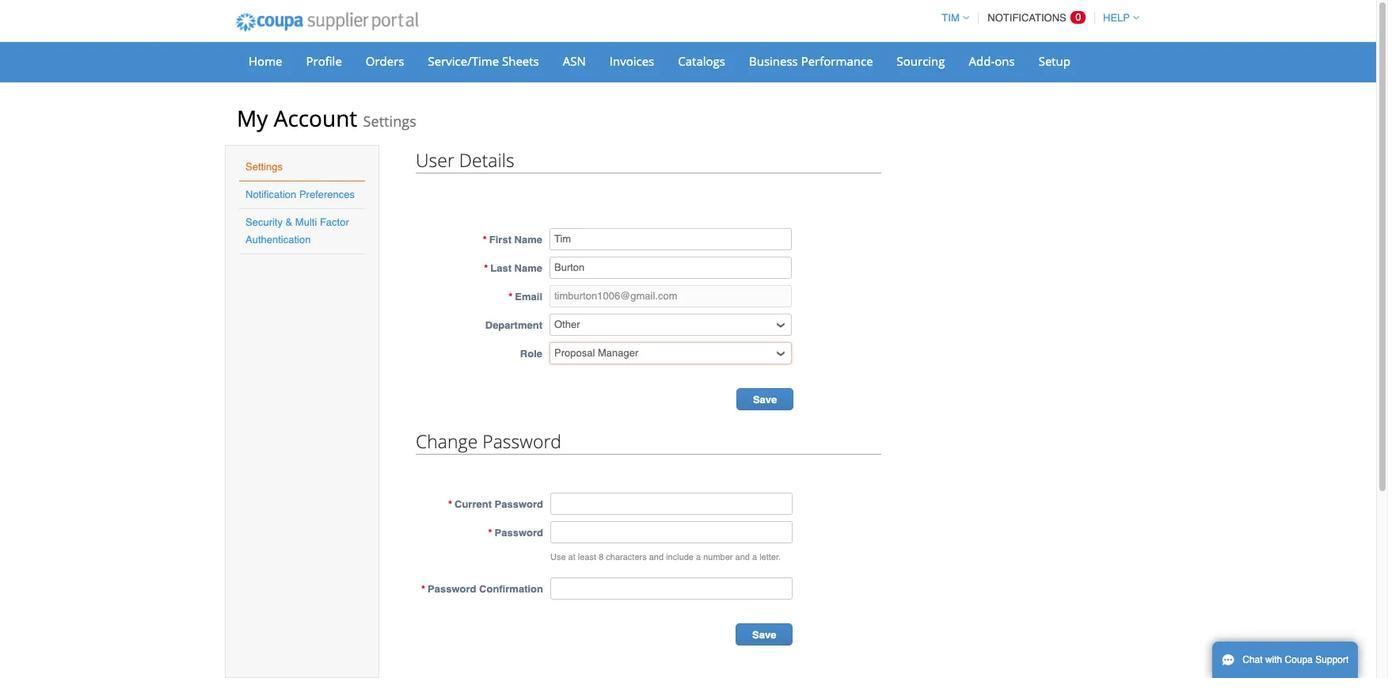 Task type: vqa. For each thing, say whether or not it's contained in the screenshot.
Initiate Merge Request
no



Task type: locate. For each thing, give the bounding box(es) containing it.
and left the include
[[649, 552, 664, 563]]

add-
[[969, 53, 995, 69]]

notifications
[[988, 12, 1067, 24]]

first
[[489, 234, 512, 246]]

use
[[551, 552, 566, 563]]

0 vertical spatial settings
[[363, 112, 417, 131]]

1 save button from the top
[[737, 388, 794, 410]]

&
[[286, 216, 293, 228]]

None password field
[[551, 493, 793, 515], [551, 521, 793, 544], [551, 578, 793, 600], [551, 493, 793, 515], [551, 521, 793, 544], [551, 578, 793, 600]]

orders link
[[356, 49, 415, 73]]

home link
[[238, 49, 293, 73]]

change password
[[416, 429, 562, 454]]

current
[[455, 498, 492, 510]]

0 horizontal spatial a
[[696, 552, 701, 563]]

support
[[1316, 654, 1350, 666]]

setup
[[1039, 53, 1071, 69]]

settings up notification
[[246, 161, 283, 173]]

security & multi factor authentication link
[[246, 216, 349, 246]]

1 vertical spatial save button
[[736, 624, 793, 646]]

use at least 8 characters and include a number and a letter.
[[551, 552, 781, 563]]

user
[[416, 147, 455, 173]]

department
[[485, 319, 543, 331]]

sourcing link
[[887, 49, 956, 73]]

None text field
[[550, 285, 792, 307]]

password down * current password
[[495, 527, 544, 539]]

save button
[[737, 388, 794, 410], [736, 624, 793, 646]]

password for change password
[[483, 429, 562, 454]]

name
[[515, 234, 543, 246], [515, 262, 543, 274]]

navigation
[[935, 2, 1140, 33]]

* last name
[[484, 262, 543, 274]]

None text field
[[550, 228, 792, 250], [550, 257, 792, 279], [550, 228, 792, 250], [550, 257, 792, 279]]

0 horizontal spatial and
[[649, 552, 664, 563]]

settings
[[363, 112, 417, 131], [246, 161, 283, 173]]

role
[[520, 348, 543, 360]]

* password
[[488, 527, 544, 539]]

*
[[483, 234, 487, 246], [484, 262, 488, 274], [509, 291, 513, 303], [448, 498, 452, 510], [488, 527, 492, 539], [422, 583, 426, 595]]

my account settings
[[237, 103, 417, 133]]

settings link
[[246, 161, 283, 173]]

password
[[483, 429, 562, 454], [495, 498, 544, 510], [495, 527, 544, 539], [428, 583, 477, 595]]

1 horizontal spatial settings
[[363, 112, 417, 131]]

confirmation
[[479, 583, 544, 595]]

0 vertical spatial name
[[515, 234, 543, 246]]

preferences
[[299, 189, 355, 200]]

my
[[237, 103, 268, 133]]

setup link
[[1029, 49, 1081, 73]]

* for * password confirmation
[[422, 583, 426, 595]]

password left confirmation
[[428, 583, 477, 595]]

save
[[753, 394, 777, 406], [753, 629, 777, 641]]

and
[[649, 552, 664, 563], [736, 552, 750, 563]]

profile link
[[296, 49, 352, 73]]

business performance
[[749, 53, 874, 69]]

2 name from the top
[[515, 262, 543, 274]]

name right the first
[[515, 234, 543, 246]]

1 name from the top
[[515, 234, 543, 246]]

notifications 0
[[988, 11, 1082, 24]]

least
[[578, 552, 597, 563]]

and right number
[[736, 552, 750, 563]]

add-ons
[[969, 53, 1015, 69]]

name right last
[[515, 262, 543, 274]]

0 vertical spatial save button
[[737, 388, 794, 410]]

asn link
[[553, 49, 596, 73]]

notification preferences
[[246, 189, 355, 200]]

ons
[[995, 53, 1015, 69]]

password up * current password
[[483, 429, 562, 454]]

multi
[[295, 216, 317, 228]]

a
[[696, 552, 701, 563], [753, 552, 758, 563]]

orders
[[366, 53, 404, 69]]

* for * password
[[488, 527, 492, 539]]

coupa supplier portal image
[[225, 2, 429, 42]]

1 and from the left
[[649, 552, 664, 563]]

8
[[599, 552, 604, 563]]

chat with coupa support button
[[1213, 642, 1359, 678]]

with
[[1266, 654, 1283, 666]]

a left letter.
[[753, 552, 758, 563]]

1 a from the left
[[696, 552, 701, 563]]

1 horizontal spatial and
[[736, 552, 750, 563]]

a right the include
[[696, 552, 701, 563]]

details
[[459, 147, 515, 173]]

1 horizontal spatial a
[[753, 552, 758, 563]]

number
[[704, 552, 733, 563]]

user details
[[416, 147, 515, 173]]

0 horizontal spatial settings
[[246, 161, 283, 173]]

2 save button from the top
[[736, 624, 793, 646]]

catalogs
[[678, 53, 726, 69]]

chat
[[1243, 654, 1263, 666]]

1 vertical spatial save
[[753, 629, 777, 641]]

email
[[515, 291, 543, 303]]

include
[[666, 552, 694, 563]]

1 vertical spatial name
[[515, 262, 543, 274]]

settings up user
[[363, 112, 417, 131]]

0 vertical spatial save
[[753, 394, 777, 406]]

2 a from the left
[[753, 552, 758, 563]]

sourcing
[[897, 53, 946, 69]]



Task type: describe. For each thing, give the bounding box(es) containing it.
* for * current password
[[448, 498, 452, 510]]

authentication
[[246, 234, 311, 246]]

2 save from the top
[[753, 629, 777, 641]]

password up * password
[[495, 498, 544, 510]]

tim
[[942, 12, 960, 24]]

service/time
[[428, 53, 499, 69]]

* password confirmation
[[422, 583, 544, 595]]

invoices
[[610, 53, 655, 69]]

name for * first name
[[515, 234, 543, 246]]

2 and from the left
[[736, 552, 750, 563]]

password for * password
[[495, 527, 544, 539]]

0
[[1076, 11, 1082, 23]]

navigation containing notifications 0
[[935, 2, 1140, 33]]

notification preferences link
[[246, 189, 355, 200]]

at
[[569, 552, 576, 563]]

* for * last name
[[484, 262, 488, 274]]

security & multi factor authentication
[[246, 216, 349, 246]]

factor
[[320, 216, 349, 228]]

help
[[1104, 12, 1131, 24]]

* for * first name
[[483, 234, 487, 246]]

* current password
[[448, 498, 544, 510]]

name for * last name
[[515, 262, 543, 274]]

tim link
[[935, 12, 970, 24]]

service/time sheets link
[[418, 49, 550, 73]]

business performance link
[[739, 49, 884, 73]]

change
[[416, 429, 478, 454]]

asn
[[563, 53, 586, 69]]

1 save from the top
[[753, 394, 777, 406]]

help link
[[1097, 12, 1140, 24]]

password for * password confirmation
[[428, 583, 477, 595]]

account
[[274, 103, 357, 133]]

settings inside my account settings
[[363, 112, 417, 131]]

* for * email
[[509, 291, 513, 303]]

coupa
[[1286, 654, 1314, 666]]

catalogs link
[[668, 49, 736, 73]]

invoices link
[[600, 49, 665, 73]]

security
[[246, 216, 283, 228]]

characters
[[606, 552, 647, 563]]

1 vertical spatial settings
[[246, 161, 283, 173]]

last
[[491, 262, 512, 274]]

profile
[[306, 53, 342, 69]]

notification
[[246, 189, 297, 200]]

service/time sheets
[[428, 53, 539, 69]]

chat with coupa support
[[1243, 654, 1350, 666]]

sheets
[[502, 53, 539, 69]]

home
[[249, 53, 282, 69]]

* email
[[509, 291, 543, 303]]

performance
[[802, 53, 874, 69]]

add-ons link
[[959, 49, 1026, 73]]

* first name
[[483, 234, 543, 246]]

letter.
[[760, 552, 781, 563]]

business
[[749, 53, 798, 69]]



